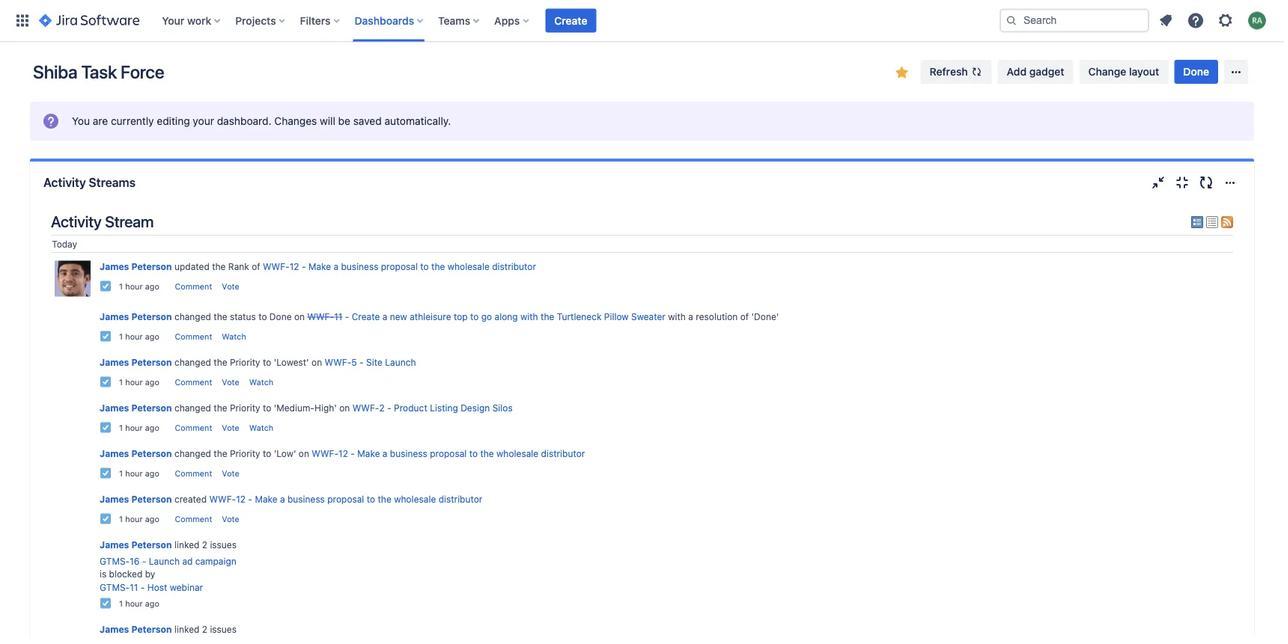 Task type: vqa. For each thing, say whether or not it's contained in the screenshot.
the 1 hour ago for created
yes



Task type: locate. For each thing, give the bounding box(es) containing it.
0 horizontal spatial launch
[[149, 557, 180, 567]]

activity for activity stream
[[51, 212, 101, 231]]

5 james peterson link from the top
[[100, 449, 172, 459]]

1 vertical spatial launch
[[149, 557, 180, 567]]

2 james peterson link from the top
[[100, 312, 172, 322]]

6 hour from the top
[[125, 515, 143, 524]]

0 vertical spatial watch
[[222, 332, 246, 342]]

4 1 from the top
[[119, 423, 123, 433]]

wwf- right 'low'
[[312, 449, 338, 459]]

6 ago from the top
[[145, 515, 159, 524]]

priority left 'low'
[[230, 449, 260, 459]]

1 vertical spatial make
[[357, 449, 380, 459]]

2 horizontal spatial make
[[357, 449, 380, 459]]

issues
[[210, 540, 237, 550], [210, 625, 237, 635]]

6 comment from the top
[[175, 515, 212, 524]]

notifications image
[[1157, 12, 1175, 30]]

2 james from the top
[[100, 312, 129, 322]]

6 james from the top
[[100, 494, 129, 505]]

2 vertical spatial distributor
[[438, 494, 482, 505]]

1 hour ago for created
[[119, 515, 159, 524]]

activity
[[43, 176, 86, 190], [51, 212, 101, 231]]

0 vertical spatial create
[[554, 14, 587, 27]]

4 changed from the top
[[174, 449, 211, 459]]

6 peterson from the top
[[131, 494, 172, 505]]

1 horizontal spatial launch
[[385, 357, 416, 368]]

pillow
[[604, 312, 629, 322]]

linked inside james peterson linked 2 issues gtms-16 - launch ad campaign is blocked by gtms-11 - host webinar
[[174, 540, 199, 550]]

2 linked from the top
[[174, 625, 199, 635]]

task image for james peterson linked 2 issues gtms-16 - launch ad campaign is blocked by gtms-11 - host webinar
[[100, 598, 112, 610]]

your profile and settings image
[[1248, 12, 1266, 30]]

1 vertical spatial issues
[[210, 625, 237, 635]]

2 vertical spatial wholesale
[[394, 494, 436, 505]]

priority for 'lowest'
[[230, 357, 260, 368]]

3 1 hour ago from the top
[[119, 378, 159, 387]]

vote
[[222, 282, 239, 291], [222, 378, 239, 387], [222, 423, 239, 433], [222, 469, 239, 479], [222, 515, 239, 524]]

11 down james peterson updated the rank of wwf-12 - make a business proposal to the wholesale distributor
[[334, 312, 342, 322]]

the down "james peterson changed the priority to 'low' on wwf-12 - make a business proposal to the wholesale distributor"
[[378, 494, 391, 505]]

1 horizontal spatial 12
[[290, 261, 299, 272]]

5 ago from the top
[[145, 469, 159, 479]]

- right created
[[248, 494, 252, 505]]

7 peterson from the top
[[131, 540, 172, 550]]

proposal down "james peterson changed the priority to 'low' on wwf-12 - make a business proposal to the wholesale distributor"
[[327, 494, 364, 505]]

8 james from the top
[[100, 625, 129, 635]]

athleisure
[[410, 312, 451, 322]]

1 for changed the priority to 'medium-high' on
[[119, 423, 123, 433]]

7 hour from the top
[[125, 599, 143, 609]]

2 vertical spatial watch
[[249, 423, 273, 433]]

1 vertical spatial watch link
[[249, 378, 273, 387]]

12
[[290, 261, 299, 272], [338, 449, 348, 459], [236, 494, 246, 505]]

2 changed from the top
[[174, 357, 211, 368]]

4 hour from the top
[[125, 423, 143, 433]]

create right apps popup button
[[554, 14, 587, 27]]

activity left "streams"
[[43, 176, 86, 190]]

4 task image from the top
[[100, 513, 112, 525]]

apps
[[494, 14, 520, 27]]

- left product
[[387, 403, 391, 413]]

3 changed from the top
[[174, 403, 211, 413]]

of left ''done''
[[740, 312, 749, 322]]

0 horizontal spatial wholesale
[[394, 494, 436, 505]]

3 ago from the top
[[145, 378, 159, 387]]

linked down webinar
[[174, 625, 199, 635]]

gtms- up blocked
[[100, 557, 130, 567]]

watch down james peterson changed the priority to 'medium-high' on wwf-2 - product listing design silos
[[249, 423, 273, 433]]

to left 'medium-
[[263, 403, 271, 413]]

james peterson changed the priority to 'medium-high' on wwf-2 - product listing design silos
[[100, 403, 513, 413]]

2
[[379, 403, 385, 413], [202, 540, 207, 550], [202, 625, 207, 635]]

1 task image from the top
[[100, 331, 112, 343]]

0 vertical spatial watch link
[[222, 332, 246, 342]]

peterson for changed the priority to 'medium-high' on
[[131, 403, 172, 413]]

5 peterson from the top
[[131, 449, 172, 459]]

launch up by
[[149, 557, 180, 567]]

watch link down "james peterson changed the priority to 'lowest' on wwf-5 - site launch"
[[249, 378, 273, 387]]

2 task image from the top
[[100, 376, 112, 388]]

8 james peterson link from the top
[[100, 625, 172, 635]]

watch link for 'lowest'
[[249, 378, 273, 387]]

1 horizontal spatial wholesale
[[448, 261, 490, 272]]

'done'
[[751, 312, 779, 322]]

vote for 'lowest'
[[222, 378, 239, 387]]

3 1 from the top
[[119, 378, 123, 387]]

1 horizontal spatial distributor
[[492, 261, 536, 272]]

comment
[[175, 282, 212, 291], [175, 332, 212, 342], [175, 378, 212, 387], [175, 423, 212, 433], [175, 469, 212, 479], [175, 515, 212, 524]]

- down james peterson changed the priority to 'medium-high' on wwf-2 - product listing design silos
[[351, 449, 355, 459]]

1 vertical spatial business
[[390, 449, 427, 459]]

proposal up new
[[381, 261, 418, 272]]

4 peterson from the top
[[131, 403, 172, 413]]

1 horizontal spatial of
[[740, 312, 749, 322]]

1 james peterson link from the top
[[100, 261, 172, 272]]

3 peterson from the top
[[131, 357, 172, 368]]

1 horizontal spatial create
[[554, 14, 587, 27]]

ago for changed the priority to 'lowest' on
[[145, 378, 159, 387]]

3 task image from the top
[[100, 598, 112, 610]]

changed for changed the priority to 'lowest' on
[[174, 357, 211, 368]]

2 priority from the top
[[230, 403, 260, 413]]

1 vertical spatial priority
[[230, 403, 260, 413]]

1 vertical spatial linked
[[174, 625, 199, 635]]

0 vertical spatial linked
[[174, 540, 199, 550]]

2 vote from the top
[[222, 378, 239, 387]]

2 vertical spatial watch link
[[249, 423, 273, 433]]

on right 'low'
[[299, 449, 309, 459]]

7 james peterson link from the top
[[100, 540, 172, 550]]

high'
[[314, 403, 337, 413]]

comment link for changed the status to done on
[[175, 332, 212, 342]]

the left 'low'
[[214, 449, 227, 459]]

apps button
[[490, 9, 535, 33]]

james for james peterson updated the rank of wwf-12 - make a business proposal to the wholesale distributor
[[100, 261, 129, 272]]

2 issues from the top
[[210, 625, 237, 635]]

11
[[334, 312, 342, 322], [130, 583, 138, 593]]

you
[[72, 115, 90, 127]]

12 right rank
[[290, 261, 299, 272]]

wwf- right created
[[209, 494, 236, 505]]

3 vote from the top
[[222, 423, 239, 433]]

2 vertical spatial task image
[[100, 598, 112, 610]]

2 inside james peterson linked 2 issues gtms-16 - launch ad campaign is blocked by gtms-11 - host webinar
[[202, 540, 207, 550]]

1
[[119, 282, 123, 291], [119, 332, 123, 342], [119, 378, 123, 387], [119, 423, 123, 433], [119, 469, 123, 479], [119, 515, 123, 524], [119, 599, 123, 609]]

silos
[[492, 403, 513, 413]]

1 peterson from the top
[[131, 261, 172, 272]]

11 inside james peterson linked 2 issues gtms-16 - launch ad campaign is blocked by gtms-11 - host webinar
[[130, 583, 138, 593]]

comment for changed the priority to 'low' on
[[175, 469, 212, 479]]

task image
[[100, 331, 112, 343], [100, 422, 112, 434], [100, 468, 112, 480], [100, 513, 112, 525]]

0 horizontal spatial proposal
[[327, 494, 364, 505]]

with right along
[[520, 312, 538, 322]]

1 for changed the priority to 'lowest' on
[[119, 378, 123, 387]]

james for james peterson created wwf-12 - make a business proposal to the wholesale distributor
[[100, 494, 129, 505]]

on right high'
[[339, 403, 350, 413]]

vote for 'medium-
[[222, 423, 239, 433]]

0 horizontal spatial with
[[520, 312, 538, 322]]

wwf-12 - make a business proposal to the wholesale distributor link
[[263, 261, 536, 272], [312, 449, 585, 459], [209, 494, 482, 505]]

watch
[[222, 332, 246, 342], [249, 378, 273, 387], [249, 423, 273, 433]]

issues down campaign
[[210, 625, 237, 635]]

done link
[[1174, 60, 1218, 84]]

5 comment from the top
[[175, 469, 212, 479]]

activity up the today
[[51, 212, 101, 231]]

1 vertical spatial 11
[[130, 583, 138, 593]]

4 comment link from the top
[[175, 423, 212, 433]]

create left new
[[352, 312, 380, 322]]

4 james from the top
[[100, 403, 129, 413]]

jira software image
[[39, 12, 139, 30], [39, 12, 139, 30]]

wwf-12 - make a business proposal to the wholesale distributor link down "james peterson changed the priority to 'low' on wwf-12 - make a business proposal to the wholesale distributor"
[[209, 494, 482, 505]]

1 vertical spatial 12
[[338, 449, 348, 459]]

2 horizontal spatial business
[[390, 449, 427, 459]]

0 vertical spatial proposal
[[381, 261, 418, 272]]

1 horizontal spatial 11
[[334, 312, 342, 322]]

james for james peterson linked 2 issues gtms-16 - launch ad campaign is blocked by gtms-11 - host webinar
[[100, 540, 129, 550]]

ago
[[145, 282, 159, 291], [145, 332, 159, 342], [145, 378, 159, 387], [145, 423, 159, 433], [145, 469, 159, 479], [145, 515, 159, 524], [145, 599, 159, 609]]

automatically.
[[384, 115, 451, 127]]

1 linked from the top
[[174, 540, 199, 550]]

blocked
[[109, 570, 142, 580]]

2 vertical spatial 12
[[236, 494, 246, 505]]

2 vertical spatial 2
[[202, 625, 207, 635]]

changed for changed the priority to 'low' on
[[174, 449, 211, 459]]

1 hour ago for changed the status to done on
[[119, 332, 159, 342]]

1 horizontal spatial proposal
[[381, 261, 418, 272]]

2 up campaign
[[202, 540, 207, 550]]

1 vertical spatial gtms-
[[100, 583, 130, 593]]

wwf-12 - make a business proposal to the wholesale distributor link for the
[[263, 261, 536, 272]]

0 vertical spatial 2
[[379, 403, 385, 413]]

0 vertical spatial launch
[[385, 357, 416, 368]]

launch right site
[[385, 357, 416, 368]]

business
[[341, 261, 378, 272], [390, 449, 427, 459], [287, 494, 325, 505]]

james peterson linked 2 issues
[[100, 625, 237, 635]]

create
[[554, 14, 587, 27], [352, 312, 380, 322]]

11 down blocked
[[130, 583, 138, 593]]

with right sweater
[[668, 312, 686, 322]]

comment link for changed the priority to 'medium-high' on
[[175, 423, 212, 433]]

changes
[[274, 115, 317, 127]]

refresh button
[[921, 60, 992, 84]]

by
[[145, 570, 155, 580]]

single column image
[[1173, 174, 1191, 192]]

wwf-12 - make a business proposal to the wholesale distributor link up new
[[263, 261, 536, 272]]

hour for changed the priority to 'low' on
[[125, 469, 143, 479]]

6 1 from the top
[[119, 515, 123, 524]]

1 vertical spatial task image
[[100, 376, 112, 388]]

done left more dashboard actions icon
[[1183, 66, 1209, 78]]

0 vertical spatial done
[[1183, 66, 1209, 78]]

star shiba task force image
[[893, 64, 911, 82]]

0 horizontal spatial make
[[255, 494, 277, 505]]

james inside james peterson linked 2 issues gtms-16 - launch ad campaign is blocked by gtms-11 - host webinar
[[100, 540, 129, 550]]

james peterson link
[[100, 261, 172, 272], [100, 312, 172, 322], [100, 357, 172, 368], [100, 403, 172, 413], [100, 449, 172, 459], [100, 494, 172, 505], [100, 540, 172, 550], [100, 625, 172, 635]]

hour
[[125, 282, 143, 291], [125, 332, 143, 342], [125, 378, 143, 387], [125, 423, 143, 433], [125, 469, 143, 479], [125, 515, 143, 524], [125, 599, 143, 609]]

of right rank
[[252, 261, 260, 272]]

4 james peterson link from the top
[[100, 403, 172, 413]]

1 hour ago for changed the priority to 'low' on
[[119, 469, 159, 479]]

4 1 hour ago from the top
[[119, 423, 159, 433]]

watch link down james peterson changed the priority to 'medium-high' on wwf-2 - product listing design silos
[[249, 423, 273, 433]]

watch for 'medium-
[[249, 423, 273, 433]]

4 ago from the top
[[145, 423, 159, 433]]

3 hour from the top
[[125, 378, 143, 387]]

5 james from the top
[[100, 449, 129, 459]]

12 right created
[[236, 494, 246, 505]]

teams
[[438, 14, 470, 27]]

1 vertical spatial wholesale
[[496, 449, 538, 459]]

1 vertical spatial wwf-12 - make a business proposal to the wholesale distributor link
[[312, 449, 585, 459]]

vote link
[[222, 282, 239, 291], [222, 378, 239, 387], [222, 423, 239, 433], [222, 469, 239, 479], [222, 515, 239, 524]]

0 horizontal spatial 12
[[236, 494, 246, 505]]

vote for make
[[222, 515, 239, 524]]

2 gtms- from the top
[[100, 583, 130, 593]]

refresh image
[[971, 66, 983, 78]]

banner
[[0, 0, 1284, 42]]

0 vertical spatial task image
[[100, 280, 112, 292]]

6 1 hour ago from the top
[[119, 515, 159, 524]]

0 vertical spatial 11
[[334, 312, 342, 322]]

priority
[[230, 357, 260, 368], [230, 403, 260, 413], [230, 449, 260, 459]]

distributor
[[492, 261, 536, 272], [541, 449, 585, 459], [438, 494, 482, 505]]

on right 'lowest'
[[311, 357, 322, 368]]

on up 'lowest'
[[294, 312, 305, 322]]

vote link for 'low'
[[222, 469, 239, 479]]

0 vertical spatial activity
[[43, 176, 86, 190]]

webinar
[[170, 583, 203, 593]]

2 for james peterson linked 2 issues gtms-16 - launch ad campaign is blocked by gtms-11 - host webinar
[[202, 540, 207, 550]]

comment for created
[[175, 515, 212, 524]]

1 task image from the top
[[100, 280, 112, 292]]

the left turtleneck
[[541, 312, 554, 322]]

5 comment link from the top
[[175, 469, 212, 479]]

is
[[100, 570, 107, 580]]

3 task image from the top
[[100, 468, 112, 480]]

0 horizontal spatial done
[[269, 312, 292, 322]]

0 vertical spatial make
[[308, 261, 331, 272]]

hour for changed the status to done on
[[125, 332, 143, 342]]

1 for created
[[119, 515, 123, 524]]

'lowest'
[[274, 357, 309, 368]]

5 1 hour ago from the top
[[119, 469, 159, 479]]

0 horizontal spatial business
[[287, 494, 325, 505]]

0 horizontal spatial of
[[252, 261, 260, 272]]

issues up campaign
[[210, 540, 237, 550]]

stream
[[105, 212, 154, 231]]

- right rank
[[302, 261, 306, 272]]

0 vertical spatial business
[[341, 261, 378, 272]]

wwf-
[[263, 261, 290, 272], [307, 312, 334, 322], [325, 357, 351, 368], [352, 403, 379, 413], [312, 449, 338, 459], [209, 494, 236, 505]]

task image for changed the priority to 'medium-high' on
[[100, 422, 112, 434]]

2 comment link from the top
[[175, 332, 212, 342]]

1 ago from the top
[[145, 282, 159, 291]]

0 horizontal spatial 11
[[130, 583, 138, 593]]

0 vertical spatial priority
[[230, 357, 260, 368]]

2 vertical spatial make
[[255, 494, 277, 505]]

1 hour ago for changed the priority to 'medium-high' on
[[119, 423, 159, 433]]

0 vertical spatial issues
[[210, 540, 237, 550]]

gtms-
[[100, 557, 130, 567], [100, 583, 130, 593]]

created
[[174, 494, 207, 505]]

2 comment from the top
[[175, 332, 212, 342]]

watch link down the status
[[222, 332, 246, 342]]

1 horizontal spatial done
[[1183, 66, 1209, 78]]

with
[[520, 312, 538, 322], [668, 312, 686, 322]]

8 peterson from the top
[[131, 625, 172, 635]]

- left the host
[[141, 583, 145, 593]]

1 vote link from the top
[[222, 282, 239, 291]]

projects
[[235, 14, 276, 27]]

1 vertical spatial 2
[[202, 540, 207, 550]]

host
[[147, 583, 167, 593]]

2 vertical spatial wwf-12 - make a business proposal to the wholesale distributor link
[[209, 494, 482, 505]]

proposal
[[381, 261, 418, 272], [430, 449, 467, 459], [327, 494, 364, 505]]

4 vote from the top
[[222, 469, 239, 479]]

2 hour from the top
[[125, 332, 143, 342]]

james for james peterson changed the priority to 'medium-high' on wwf-2 - product listing design silos
[[100, 403, 129, 413]]

- right "16"
[[142, 557, 146, 567]]

3 comment link from the top
[[175, 378, 212, 387]]

priority down the status
[[230, 357, 260, 368]]

james peterson link for wwf-
[[100, 261, 172, 272]]

new
[[390, 312, 407, 322]]

to down design
[[469, 449, 478, 459]]

to up the athleisure
[[420, 261, 429, 272]]

task image for changed the status to done on
[[100, 331, 112, 343]]

2 down webinar
[[202, 625, 207, 635]]

proposal down listing
[[430, 449, 467, 459]]

task image
[[100, 280, 112, 292], [100, 376, 112, 388], [100, 598, 112, 610]]

0 vertical spatial gtms-
[[100, 557, 130, 567]]

make
[[308, 261, 331, 272], [357, 449, 380, 459], [255, 494, 277, 505]]

james peterson changed the priority to 'lowest' on wwf-5 - site launch
[[100, 357, 416, 368]]

site
[[366, 357, 382, 368]]

vote link for 'lowest'
[[222, 378, 239, 387]]

on for 11
[[294, 312, 305, 322]]

4 comment from the top
[[175, 423, 212, 433]]

peterson for changed the priority to 'lowest' on
[[131, 357, 172, 368]]

wwf-12 - make a business proposal to the wholesale distributor link down listing
[[312, 449, 585, 459]]

1 james from the top
[[100, 261, 129, 272]]

3 vote link from the top
[[222, 423, 239, 433]]

will
[[320, 115, 335, 127]]

banner containing your work
[[0, 0, 1284, 42]]

2 1 hour ago from the top
[[119, 332, 159, 342]]

wwf- left site
[[325, 357, 351, 368]]

2 left product
[[379, 403, 385, 413]]

1 vertical spatial watch
[[249, 378, 273, 387]]

to
[[420, 261, 429, 272], [258, 312, 267, 322], [470, 312, 479, 322], [263, 357, 271, 368], [263, 403, 271, 413], [263, 449, 271, 459], [469, 449, 478, 459], [367, 494, 375, 505]]

james peterson link for 16
[[100, 540, 172, 550]]

linked
[[174, 540, 199, 550], [174, 625, 199, 635]]

priority down "james peterson changed the priority to 'lowest' on wwf-5 - site launch"
[[230, 403, 260, 413]]

1 horizontal spatial with
[[668, 312, 686, 322]]

3 james from the top
[[100, 357, 129, 368]]

6 comment link from the top
[[175, 515, 212, 524]]

2 vertical spatial business
[[287, 494, 325, 505]]

on
[[294, 312, 305, 322], [311, 357, 322, 368], [339, 403, 350, 413], [299, 449, 309, 459]]

james peterson updated the rank of wwf-12 - make a business proposal to the wholesale distributor
[[100, 261, 536, 272]]

james
[[100, 261, 129, 272], [100, 312, 129, 322], [100, 357, 129, 368], [100, 403, 129, 413], [100, 449, 129, 459], [100, 494, 129, 505], [100, 540, 129, 550], [100, 625, 129, 635]]

2 ago from the top
[[145, 332, 159, 342]]

4 vote link from the top
[[222, 469, 239, 479]]

launch inside james peterson linked 2 issues gtms-16 - launch ad campaign is blocked by gtms-11 - host webinar
[[149, 557, 180, 567]]

refresh activity streams image
[[1197, 174, 1215, 192]]

task image for created
[[100, 513, 112, 525]]

changed
[[174, 312, 211, 322], [174, 357, 211, 368], [174, 403, 211, 413], [174, 449, 211, 459]]

comment link for changed the priority to 'lowest' on
[[175, 378, 212, 387]]

1 vertical spatial of
[[740, 312, 749, 322]]

5 vote from the top
[[222, 515, 239, 524]]

2 1 from the top
[[119, 332, 123, 342]]

6 james peterson link from the top
[[100, 494, 172, 505]]

2 vertical spatial proposal
[[327, 494, 364, 505]]

more dashboard actions image
[[1227, 63, 1245, 81]]

1 vertical spatial proposal
[[430, 449, 467, 459]]

issues inside james peterson linked 2 issues gtms-16 - launch ad campaign is blocked by gtms-11 - host webinar
[[210, 540, 237, 550]]

peterson
[[131, 261, 172, 272], [131, 312, 172, 322], [131, 357, 172, 368], [131, 403, 172, 413], [131, 449, 172, 459], [131, 494, 172, 505], [131, 540, 172, 550], [131, 625, 172, 635]]

campaign
[[195, 557, 236, 567]]

12 right 'low'
[[338, 449, 348, 459]]

done
[[1183, 66, 1209, 78], [269, 312, 292, 322]]

2 vote link from the top
[[222, 378, 239, 387]]

3 priority from the top
[[230, 449, 260, 459]]

peterson for linked 2 issues
[[131, 540, 172, 550]]

the up james peterson changed the status to done on wwf-11 - create a new athleisure top to go along with the turtleneck pillow sweater with a resolution of 'done'
[[431, 261, 445, 272]]

1 vertical spatial activity
[[51, 212, 101, 231]]

7 1 hour ago from the top
[[119, 599, 159, 609]]

1 priority from the top
[[230, 357, 260, 368]]

0 vertical spatial 12
[[290, 261, 299, 272]]

add gadget
[[1007, 66, 1064, 78]]

0 vertical spatial wwf-12 - make a business proposal to the wholesale distributor link
[[263, 261, 536, 272]]

2 peterson from the top
[[131, 312, 172, 322]]

16
[[130, 557, 140, 567]]

done right the status
[[269, 312, 292, 322]]

minimize activity streams image
[[1149, 174, 1167, 192]]

watch down the status
[[222, 332, 246, 342]]

7 james from the top
[[100, 540, 129, 550]]

1 issues from the top
[[210, 540, 237, 550]]

2 task image from the top
[[100, 422, 112, 434]]

1 vertical spatial create
[[352, 312, 380, 322]]

0 horizontal spatial distributor
[[438, 494, 482, 505]]

you are currently editing your dashboard. changes will be saved automatically.
[[72, 115, 451, 127]]

1 horizontal spatial business
[[341, 261, 378, 272]]

gtms- down blocked
[[100, 583, 130, 593]]

5 1 from the top
[[119, 469, 123, 479]]

5 vote link from the top
[[222, 515, 239, 524]]

7 ago from the top
[[145, 599, 159, 609]]

5 hour from the top
[[125, 469, 143, 479]]

james for james peterson changed the status to done on wwf-11 - create a new athleisure top to go along with the turtleneck pillow sweater with a resolution of 'done'
[[100, 312, 129, 322]]

james for james peterson linked 2 issues
[[100, 625, 129, 635]]

teams button
[[434, 9, 485, 33]]

linked up ad
[[174, 540, 199, 550]]

peterson inside james peterson linked 2 issues gtms-16 - launch ad campaign is blocked by gtms-11 - host webinar
[[131, 540, 172, 550]]

1 hour ago
[[119, 282, 159, 291], [119, 332, 159, 342], [119, 378, 159, 387], [119, 423, 159, 433], [119, 469, 159, 479], [119, 515, 159, 524], [119, 599, 159, 609]]

2 vertical spatial priority
[[230, 449, 260, 459]]

vote link for 'medium-
[[222, 423, 239, 433]]

watch down "james peterson changed the priority to 'lowest' on wwf-5 - site launch"
[[249, 378, 273, 387]]

7 1 from the top
[[119, 599, 123, 609]]

3 james peterson link from the top
[[100, 357, 172, 368]]

3 comment from the top
[[175, 378, 212, 387]]

1 vertical spatial distributor
[[541, 449, 585, 459]]

1 for changed the priority to 'low' on
[[119, 469, 123, 479]]

ago for changed the status to done on
[[145, 332, 159, 342]]



Task type: describe. For each thing, give the bounding box(es) containing it.
help image
[[1187, 12, 1205, 30]]

james peterson link for make
[[100, 494, 172, 505]]

0 vertical spatial of
[[252, 261, 260, 272]]

wwf-12 - make a business proposal to the wholesale distributor link for proposal
[[312, 449, 585, 459]]

the down "james peterson changed the priority to 'lowest' on wwf-5 - site launch"
[[214, 403, 227, 413]]

your work
[[162, 14, 211, 27]]

be
[[338, 115, 350, 127]]

top
[[454, 312, 468, 322]]

currently
[[111, 115, 154, 127]]

the left 'lowest'
[[214, 357, 227, 368]]

1 changed from the top
[[174, 312, 211, 322]]

2 horizontal spatial 12
[[338, 449, 348, 459]]

along
[[495, 312, 518, 322]]

wwf-5 - site launch link
[[325, 357, 416, 368]]

today
[[52, 239, 77, 249]]

projects button
[[231, 9, 291, 33]]

2 horizontal spatial wholesale
[[496, 449, 538, 459]]

create inside button
[[554, 14, 587, 27]]

rank
[[228, 261, 249, 272]]

task image for changed the priority to 'low' on
[[100, 468, 112, 480]]

activity for activity streams
[[43, 176, 86, 190]]

2 horizontal spatial proposal
[[430, 449, 467, 459]]

to left go
[[470, 312, 479, 322]]

priority for 'medium-
[[230, 403, 260, 413]]

filters button
[[295, 9, 346, 33]]

james peterson link for 'lowest'
[[100, 357, 172, 368]]

peterson for created
[[131, 494, 172, 505]]

issues for james peterson linked 2 issues
[[210, 625, 237, 635]]

to down "james peterson changed the priority to 'low' on wwf-12 - make a business proposal to the wholesale distributor"
[[367, 494, 375, 505]]

resolution
[[696, 312, 738, 322]]

- up wwf-5 - site launch link at the bottom left
[[345, 312, 349, 322]]

comment for changed the priority to 'lowest' on
[[175, 378, 212, 387]]

2 horizontal spatial distributor
[[541, 449, 585, 459]]

create button
[[545, 9, 596, 33]]

add
[[1007, 66, 1027, 78]]

done inside done 'link'
[[1183, 66, 1209, 78]]

force
[[121, 61, 164, 82]]

are
[[93, 115, 108, 127]]

0 horizontal spatial create
[[352, 312, 380, 322]]

peterson for updated the rank of
[[131, 261, 172, 272]]

turtleneck
[[557, 312, 602, 322]]

changed for changed the priority to 'medium-high' on
[[174, 403, 211, 413]]

1 vote from the top
[[222, 282, 239, 291]]

ad
[[182, 557, 193, 567]]

change layout button
[[1079, 60, 1168, 84]]

the down design
[[480, 449, 494, 459]]

dashboards
[[355, 14, 414, 27]]

linked for james peterson linked 2 issues gtms-16 - launch ad campaign is blocked by gtms-11 - host webinar
[[174, 540, 199, 550]]

1 hour from the top
[[125, 282, 143, 291]]

editing
[[157, 115, 190, 127]]

james for james peterson changed the priority to 'low' on wwf-12 - make a business proposal to the wholesale distributor
[[100, 449, 129, 459]]

1 horizontal spatial make
[[308, 261, 331, 272]]

priority for 'low'
[[230, 449, 260, 459]]

the left rank
[[212, 261, 226, 272]]

watch link for 'medium-
[[249, 423, 273, 433]]

dashboards button
[[350, 9, 429, 33]]

to right the status
[[258, 312, 267, 322]]

1 for linked 2 issues
[[119, 599, 123, 609]]

saved
[[353, 115, 382, 127]]

1 1 hour ago from the top
[[119, 282, 159, 291]]

settings image
[[1217, 12, 1235, 30]]

1 with from the left
[[520, 312, 538, 322]]

activity stream
[[51, 212, 154, 231]]

0 vertical spatial wholesale
[[448, 261, 490, 272]]

design
[[461, 403, 490, 413]]

listing
[[430, 403, 458, 413]]

hour for changed the priority to 'medium-high' on
[[125, 423, 143, 433]]

'medium-
[[274, 403, 314, 413]]

vote link for make
[[222, 515, 239, 524]]

more actions for activity streams gadget image
[[1221, 174, 1239, 192]]

activity streams
[[43, 176, 135, 190]]

your
[[193, 115, 214, 127]]

on for 5
[[311, 357, 322, 368]]

1 1 from the top
[[119, 282, 123, 291]]

1 hour ago for changed the priority to 'lowest' on
[[119, 378, 159, 387]]

your work button
[[157, 9, 226, 33]]

comment for changed the priority to 'medium-high' on
[[175, 423, 212, 433]]

1 comment from the top
[[175, 282, 212, 291]]

shiba
[[33, 61, 77, 82]]

product
[[394, 403, 427, 413]]

primary element
[[9, 0, 1000, 42]]

task
[[81, 61, 117, 82]]

james peterson link for 'medium-
[[100, 403, 172, 413]]

to left 'lowest'
[[263, 357, 271, 368]]

comment link for created
[[175, 515, 212, 524]]

1 comment link from the top
[[175, 282, 212, 291]]

hour for changed the priority to 'lowest' on
[[125, 378, 143, 387]]

refresh
[[930, 66, 968, 78]]

Search field
[[1000, 9, 1149, 33]]

layout
[[1129, 66, 1159, 78]]

james peterson changed the priority to 'low' on wwf-12 - make a business proposal to the wholesale distributor
[[100, 449, 585, 459]]

comment link for changed the priority to 'low' on
[[175, 469, 212, 479]]

linked for james peterson linked 2 issues
[[174, 625, 199, 635]]

shiba task force
[[33, 61, 164, 82]]

go
[[481, 312, 492, 322]]

the left the status
[[214, 312, 227, 322]]

gtms-16 - launch ad campaign link
[[100, 557, 236, 567]]

sweater
[[631, 312, 665, 322]]

your
[[162, 14, 184, 27]]

wwf- down james peterson updated the rank of wwf-12 - make a business proposal to the wholesale distributor
[[307, 312, 334, 322]]

vote for 'low'
[[222, 469, 239, 479]]

- right 5
[[359, 357, 364, 368]]

0 vertical spatial distributor
[[492, 261, 536, 272]]

5
[[351, 357, 357, 368]]

ago for linked 2 issues
[[145, 599, 159, 609]]

james peterson image
[[55, 261, 91, 297]]

watch for 'lowest'
[[249, 378, 273, 387]]

add gadget button
[[998, 60, 1073, 84]]

wwf- right high'
[[352, 403, 379, 413]]

james peterson created wwf-12 - make a business proposal to the wholesale distributor
[[100, 494, 482, 505]]

work
[[187, 14, 211, 27]]

james peterson changed the status to done on wwf-11 - create a new athleisure top to go along with the turtleneck pillow sweater with a resolution of 'done'
[[100, 312, 779, 322]]

1 for changed the status to done on
[[119, 332, 123, 342]]

james peterson linked 2 issues gtms-16 - launch ad campaign is blocked by gtms-11 - host webinar
[[100, 540, 237, 593]]

change layout
[[1088, 66, 1159, 78]]

on for 12
[[299, 449, 309, 459]]

comment for changed the status to done on
[[175, 332, 212, 342]]

ago for changed the priority to 'low' on
[[145, 469, 159, 479]]

1 vertical spatial done
[[269, 312, 292, 322]]

updated
[[174, 261, 209, 272]]

wwf- right rank
[[263, 261, 290, 272]]

'low'
[[274, 449, 296, 459]]

james peterson link for 'low'
[[100, 449, 172, 459]]

gtms-11 - host webinar link
[[100, 583, 203, 593]]

streams
[[89, 176, 135, 190]]

peterson for changed the priority to 'low' on
[[131, 449, 172, 459]]

to left 'low'
[[263, 449, 271, 459]]

search image
[[1005, 15, 1017, 27]]

gadget
[[1029, 66, 1064, 78]]

hour for linked 2 issues
[[125, 599, 143, 609]]

filters
[[300, 14, 331, 27]]

change
[[1088, 66, 1126, 78]]

ago for created
[[145, 515, 159, 524]]

ago for changed the priority to 'medium-high' on
[[145, 423, 159, 433]]

2 for james peterson linked 2 issues
[[202, 625, 207, 635]]

wwf-2 - product listing design silos link
[[352, 403, 513, 413]]

2 with from the left
[[668, 312, 686, 322]]

james for james peterson changed the priority to 'lowest' on wwf-5 - site launch
[[100, 357, 129, 368]]

hour for created
[[125, 515, 143, 524]]

status
[[230, 312, 256, 322]]

1 hour ago for linked 2 issues
[[119, 599, 159, 609]]

dashboard.
[[217, 115, 271, 127]]

issues for james peterson linked 2 issues gtms-16 - launch ad campaign is blocked by gtms-11 - host webinar
[[210, 540, 237, 550]]

task image for james peterson changed the priority to 'lowest' on wwf-5 - site launch
[[100, 376, 112, 388]]

appswitcher icon image
[[13, 12, 31, 30]]

1 gtms- from the top
[[100, 557, 130, 567]]



